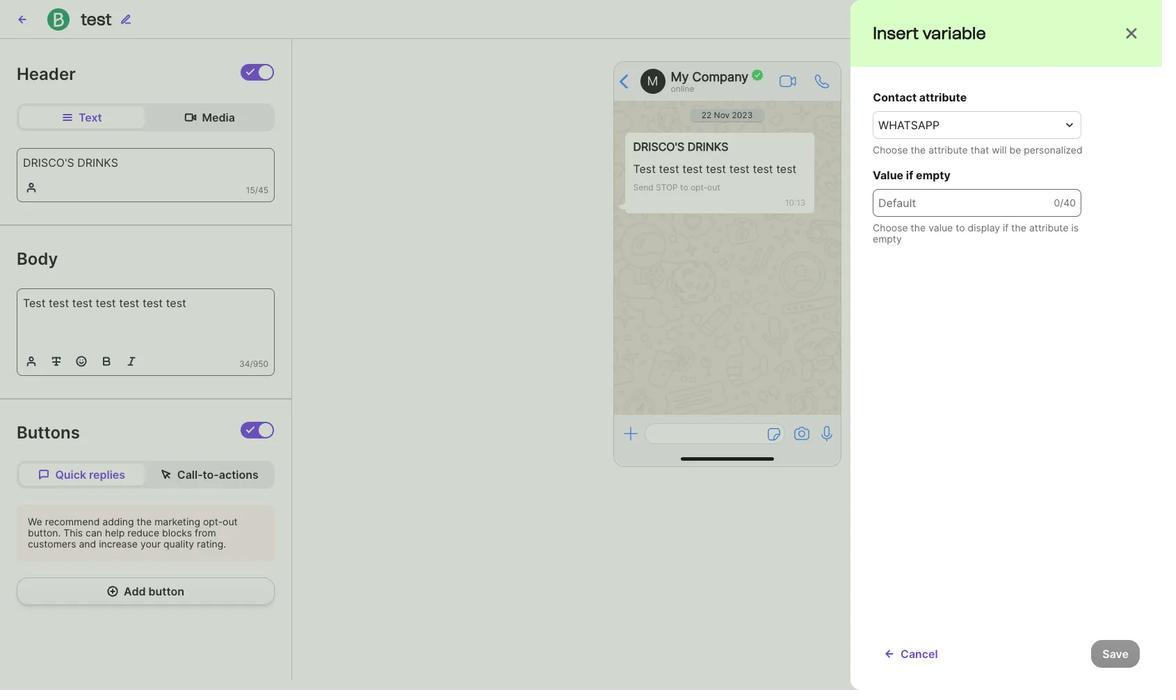 Task type: describe. For each thing, give the bounding box(es) containing it.
/ for drisco's drinks
[[255, 185, 258, 196]]

10:13
[[785, 198, 806, 208]]

from
[[195, 528, 216, 539]]

can
[[86, 528, 102, 539]]

actions
[[219, 468, 259, 482]]

buttons
[[17, 423, 80, 443]]

quick
[[55, 468, 86, 482]]

choose for value
[[873, 222, 908, 234]]

we recommend adding the marketing opt-out button. this can help reduce blocks from customers and increase your quality rating.
[[28, 516, 238, 550]]

contact attribute
[[873, 90, 967, 104]]

my company online
[[671, 69, 749, 94]]

test for test test test test test test test
[[23, 297, 46, 310]]

cancel
[[901, 648, 938, 662]]

customers
[[28, 539, 76, 550]]

quick replies button
[[19, 464, 144, 486]]

attribute inside choose the value to display if the attribute is empty
[[1030, 222, 1069, 234]]

choose the attribute that will be personalized
[[873, 144, 1083, 156]]

opt- inside we recommend adding the marketing opt-out button. this can help reduce blocks from customers and increase your quality rating.
[[203, 516, 223, 528]]

settings button
[[938, 5, 1023, 33]]

0 vertical spatial attribute
[[920, 90, 967, 104]]

/ for test test test test test test test
[[250, 359, 253, 370]]

1 horizontal spatial drisco's drinks
[[633, 140, 729, 154]]

stop
[[656, 182, 678, 193]]

save button
[[1092, 641, 1140, 669]]

34 / 950
[[239, 359, 269, 370]]

help
[[105, 528, 125, 539]]

0 vertical spatial if
[[906, 168, 914, 182]]

your
[[140, 539, 161, 550]]

950
[[253, 359, 269, 370]]

add button button
[[17, 578, 275, 606]]

opt- inside test test test test test test test send stop to opt-out 10:13
[[691, 182, 708, 193]]

back button image
[[17, 14, 28, 25]]

the left value
[[911, 222, 926, 234]]

cancel button
[[873, 641, 950, 669]]

out inside we recommend adding the marketing opt-out button. this can help reduce blocks from customers and increase your quality rating.
[[223, 516, 238, 528]]

value if empty
[[873, 168, 951, 182]]

quality
[[164, 539, 194, 550]]

nov
[[714, 110, 730, 120]]

the right display
[[1012, 222, 1027, 234]]

15
[[246, 185, 255, 196]]

22
[[702, 110, 712, 120]]

variable
[[923, 23, 986, 43]]

reduce
[[127, 528, 159, 539]]

drisco's drinks inside text field
[[23, 156, 118, 170]]

insert variable dialog
[[851, 0, 1163, 691]]

this
[[63, 528, 83, 539]]

that
[[971, 144, 990, 156]]

text button
[[19, 107, 144, 129]]

display
[[968, 222, 1001, 234]]

be
[[1010, 144, 1022, 156]]

Rich Text Editor, main text field
[[17, 290, 274, 348]]

save
[[1103, 648, 1129, 662]]

add
[[124, 585, 146, 599]]

whatsapp
[[879, 118, 940, 132]]



Task type: vqa. For each thing, say whether or not it's contained in the screenshot.
Manage how a subscription is confirmed after the form is submitted. You may display an on-page confirmation and send confirmation emails.
no



Task type: locate. For each thing, give the bounding box(es) containing it.
insert variable
[[873, 23, 986, 43]]

attribute
[[920, 90, 967, 104], [929, 144, 968, 156], [1030, 222, 1069, 234]]

test inside test test test test test test test send stop to opt-out 10:13
[[633, 162, 656, 176]]

test for test test test test test test test send stop to opt-out 10:13
[[633, 162, 656, 176]]

2 vertical spatial attribute
[[1030, 222, 1069, 234]]

0 horizontal spatial if
[[906, 168, 914, 182]]

out
[[708, 182, 720, 193], [223, 516, 238, 528]]

0 horizontal spatial drisco's
[[23, 156, 74, 170]]

test
[[633, 162, 656, 176], [23, 297, 46, 310]]

2 vertical spatial /
[[250, 359, 253, 370]]

text
[[79, 111, 102, 125]]

media
[[202, 111, 235, 125]]

1 vertical spatial opt-
[[203, 516, 223, 528]]

personalized
[[1024, 144, 1083, 156]]

drisco's down text button
[[23, 156, 74, 170]]

Rich Text Editor, main text field
[[17, 149, 274, 174]]

2 choose from the top
[[873, 222, 908, 234]]

0 vertical spatial test
[[633, 162, 656, 176]]

0 horizontal spatial test
[[23, 297, 46, 310]]

test down body
[[23, 297, 46, 310]]

test test test test test test test
[[23, 297, 186, 310]]

45
[[258, 185, 269, 196]]

Value if empty text field
[[873, 189, 1082, 217]]

test inside rich text editor, main text field
[[23, 297, 46, 310]]

1 horizontal spatial drinks
[[688, 140, 729, 154]]

1 vertical spatial out
[[223, 516, 238, 528]]

choose inside choose the value to display if the attribute is empty
[[873, 222, 908, 234]]

empty right 'value'
[[916, 168, 951, 182]]

blocks
[[162, 528, 192, 539]]

test up send
[[633, 162, 656, 176]]

drinks down 22
[[688, 140, 729, 154]]

/
[[255, 185, 258, 196], [1061, 197, 1064, 209], [250, 359, 253, 370]]

1 horizontal spatial test
[[633, 162, 656, 176]]

1 horizontal spatial empty
[[916, 168, 951, 182]]

contact
[[873, 90, 917, 104]]

we
[[28, 516, 42, 528]]

34
[[239, 359, 250, 370]]

0 vertical spatial drisco's drinks
[[633, 140, 729, 154]]

m
[[647, 74, 659, 88]]

button
[[149, 585, 184, 599]]

if right display
[[1003, 222, 1009, 234]]

will
[[992, 144, 1007, 156]]

the inside we recommend adding the marketing opt-out button. this can help reduce blocks from customers and increase your quality rating.
[[137, 516, 152, 528]]

is
[[1072, 222, 1079, 234]]

choose the value to display if the attribute is empty
[[873, 222, 1079, 245]]

empty inside choose the value to display if the attribute is empty
[[873, 233, 902, 245]]

1 vertical spatial choose
[[873, 222, 908, 234]]

if right 'value'
[[906, 168, 914, 182]]

2023
[[732, 110, 753, 120]]

media button
[[147, 107, 272, 129]]

the up your
[[137, 516, 152, 528]]

to right stop on the right top of the page
[[681, 182, 689, 193]]

1 vertical spatial empty
[[873, 233, 902, 245]]

empty
[[916, 168, 951, 182], [873, 233, 902, 245]]

40
[[1064, 197, 1076, 209]]

drisco's inside text field
[[23, 156, 74, 170]]

online
[[671, 83, 695, 94]]

empty left value
[[873, 233, 902, 245]]

choose
[[873, 144, 908, 156], [873, 222, 908, 234]]

replies
[[89, 468, 125, 482]]

to inside choose the value to display if the attribute is empty
[[956, 222, 965, 234]]

0 vertical spatial empty
[[916, 168, 951, 182]]

0 vertical spatial choose
[[873, 144, 908, 156]]

the
[[911, 144, 926, 156], [911, 222, 926, 234], [1012, 222, 1027, 234], [137, 516, 152, 528]]

the up value if empty
[[911, 144, 926, 156]]

15 / 45
[[246, 185, 269, 196]]

2 horizontal spatial /
[[1061, 197, 1064, 209]]

rating.
[[197, 539, 226, 550]]

drisco's
[[633, 140, 685, 154], [23, 156, 74, 170]]

attribute left is at right top
[[1030, 222, 1069, 234]]

my
[[671, 69, 689, 84]]

1 horizontal spatial to
[[956, 222, 965, 234]]

edit template name image
[[120, 14, 131, 25]]

1 horizontal spatial drisco's
[[633, 140, 685, 154]]

company
[[693, 69, 749, 84]]

1 horizontal spatial out
[[708, 182, 720, 193]]

0
[[1054, 197, 1061, 209]]

1 vertical spatial drisco's
[[23, 156, 74, 170]]

drisco's drinks down text button
[[23, 156, 118, 170]]

attribute left that
[[929, 144, 968, 156]]

0 horizontal spatial /
[[250, 359, 253, 370]]

drisco's drinks down 22
[[633, 140, 729, 154]]

insert
[[873, 23, 919, 43]]

opt- right stop on the right top of the page
[[691, 182, 708, 193]]

settings
[[967, 12, 1012, 26]]

call-
[[177, 468, 203, 482]]

0 horizontal spatial out
[[223, 516, 238, 528]]

value
[[873, 168, 904, 182]]

0 horizontal spatial to
[[681, 182, 689, 193]]

opt-
[[691, 182, 708, 193], [203, 516, 223, 528]]

0 vertical spatial out
[[708, 182, 720, 193]]

1 vertical spatial to
[[956, 222, 965, 234]]

test
[[81, 9, 112, 29], [659, 162, 680, 176], [683, 162, 703, 176], [706, 162, 727, 176], [730, 162, 750, 176], [753, 162, 773, 176], [777, 162, 797, 176], [49, 297, 69, 310], [72, 297, 93, 310], [96, 297, 116, 310], [119, 297, 139, 310], [143, 297, 163, 310], [166, 297, 186, 310]]

1 vertical spatial drinks
[[77, 156, 118, 170]]

to-
[[203, 468, 219, 482]]

0 vertical spatial to
[[681, 182, 689, 193]]

attribute up whatsapp
[[920, 90, 967, 104]]

0 horizontal spatial opt-
[[203, 516, 223, 528]]

if
[[906, 168, 914, 182], [1003, 222, 1009, 234]]

1 vertical spatial attribute
[[929, 144, 968, 156]]

out inside test test test test test test test send stop to opt-out 10:13
[[708, 182, 720, 193]]

drinks inside text field
[[77, 156, 118, 170]]

1 horizontal spatial opt-
[[691, 182, 708, 193]]

to right value
[[956, 222, 965, 234]]

1 vertical spatial drisco's drinks
[[23, 156, 118, 170]]

drisco's drinks
[[633, 140, 729, 154], [23, 156, 118, 170]]

adding
[[102, 516, 134, 528]]

/ inside insert variable dialog
[[1061, 197, 1064, 209]]

1 horizontal spatial /
[[255, 185, 258, 196]]

0 vertical spatial drinks
[[688, 140, 729, 154]]

and
[[79, 539, 96, 550]]

increase
[[99, 539, 138, 550]]

drinks
[[688, 140, 729, 154], [77, 156, 118, 170]]

1 vertical spatial /
[[1061, 197, 1064, 209]]

to inside test test test test test test test send stop to opt-out 10:13
[[681, 182, 689, 193]]

0 vertical spatial /
[[255, 185, 258, 196]]

choose up 'value'
[[873, 144, 908, 156]]

button.
[[28, 528, 61, 539]]

opt- up rating.
[[203, 516, 223, 528]]

out right from
[[223, 516, 238, 528]]

0 vertical spatial drisco's
[[633, 140, 685, 154]]

test test test test test test test send stop to opt-out 10:13
[[633, 162, 806, 208]]

send
[[633, 182, 654, 193]]

add button
[[124, 585, 184, 599]]

choose for contact
[[873, 144, 908, 156]]

value
[[929, 222, 953, 234]]

to
[[681, 182, 689, 193], [956, 222, 965, 234]]

1 vertical spatial if
[[1003, 222, 1009, 234]]

1 choose from the top
[[873, 144, 908, 156]]

0 / 40
[[1054, 197, 1076, 209]]

0 horizontal spatial drinks
[[77, 156, 118, 170]]

body
[[17, 249, 58, 269]]

0 vertical spatial opt-
[[691, 182, 708, 193]]

1 horizontal spatial if
[[1003, 222, 1009, 234]]

choose left value
[[873, 222, 908, 234]]

0 horizontal spatial empty
[[873, 233, 902, 245]]

out right stop on the right top of the page
[[708, 182, 720, 193]]

drisco's up stop on the right top of the page
[[633, 140, 685, 154]]

whatsapp button
[[873, 111, 1082, 139]]

marketing
[[155, 516, 200, 528]]

0 horizontal spatial drisco's drinks
[[23, 156, 118, 170]]

call-to-actions
[[177, 468, 259, 482]]

recommend
[[45, 516, 100, 528]]

quick replies
[[55, 468, 125, 482]]

drinks down text
[[77, 156, 118, 170]]

if inside choose the value to display if the attribute is empty
[[1003, 222, 1009, 234]]

1 vertical spatial test
[[23, 297, 46, 310]]

header
[[17, 64, 76, 84]]

22 nov 2023
[[702, 110, 753, 120]]

call-to-actions button
[[147, 464, 272, 486]]



